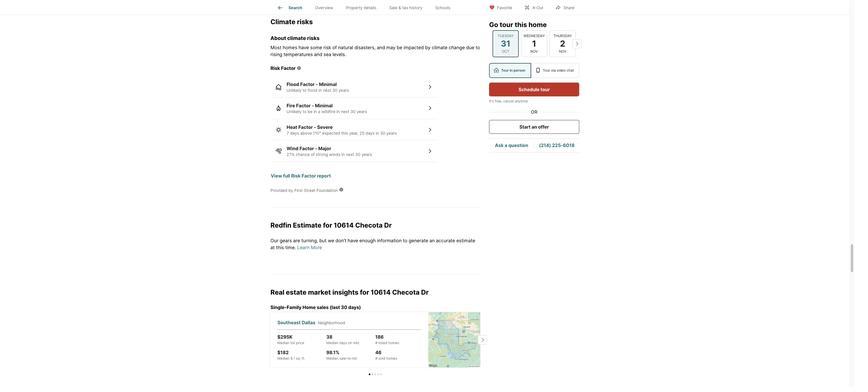 Task type: vqa. For each thing, say whether or not it's contained in the screenshot.
right from
no



Task type: locate. For each thing, give the bounding box(es) containing it.
redfin estimate for 10614 checota dr
[[271, 222, 392, 230]]

0 horizontal spatial days
[[290, 131, 299, 136]]

tour in person
[[501, 68, 526, 73]]

186
[[375, 335, 384, 340]]

dr
[[384, 222, 392, 230], [421, 289, 429, 297]]

1 horizontal spatial and
[[377, 45, 385, 50]]

be right may
[[397, 45, 402, 50]]

0 vertical spatial by
[[425, 45, 431, 50]]

may
[[387, 45, 396, 50]]

tab list
[[271, 0, 462, 15]]

0 horizontal spatial this
[[276, 245, 284, 251]]

1 horizontal spatial 10614
[[371, 289, 391, 297]]

tour up tuesday
[[500, 21, 513, 29]]

slide 1 dot image
[[369, 374, 371, 376]]

search link
[[277, 4, 302, 11]]

change
[[449, 45, 465, 50]]

next inside flood factor - minimal unlikely to flood in next 30 years
[[323, 88, 331, 93]]

30 up fire factor - minimal unlikely to be in a wildfire in next 30 years
[[333, 88, 338, 93]]

days)
[[348, 305, 361, 311]]

0 horizontal spatial have
[[299, 45, 309, 50]]

market
[[308, 289, 331, 297]]

days down heat in the left of the page
[[290, 131, 299, 136]]

1 horizontal spatial have
[[348, 238, 358, 244]]

price
[[296, 341, 304, 346]]

0 vertical spatial list
[[291, 341, 295, 346]]

nov for 2
[[559, 49, 567, 54]]

unlikely down the fire
[[287, 109, 302, 114]]

0 vertical spatial for
[[323, 222, 332, 230]]

climate up temperatures
[[287, 35, 306, 41]]

to inside our gears are turning, but we don't have enough information to generate an accurate estimate at this time.
[[403, 238, 408, 244]]

have right the don't
[[348, 238, 358, 244]]

nov down 1
[[531, 49, 538, 54]]

list
[[291, 341, 295, 346], [353, 357, 357, 361]]

1 vertical spatial and
[[314, 52, 322, 57]]

2 unlikely from the top
[[287, 109, 302, 114]]

2 nov from the left
[[559, 49, 567, 54]]

1 horizontal spatial an
[[532, 124, 537, 130]]

factor for risk
[[281, 65, 296, 71]]

1 vertical spatial an
[[430, 238, 435, 244]]

in
[[510, 68, 513, 73], [319, 88, 322, 93], [314, 109, 317, 114], [337, 109, 340, 114], [376, 131, 379, 136], [342, 152, 345, 157]]

information
[[377, 238, 402, 244]]

risks up some on the left of the page
[[307, 35, 320, 41]]

to left generate
[[403, 238, 408, 244]]

oct
[[502, 49, 510, 54]]

in inside "option"
[[510, 68, 513, 73]]

median for $182
[[278, 357, 290, 361]]

0 vertical spatial have
[[299, 45, 309, 50]]

- inside heat factor - severe 7 days above 110° expected this year, 25 days in 30 years
[[314, 124, 316, 130]]

110°
[[313, 131, 321, 136]]

- for wind
[[315, 146, 317, 152]]

median inside 98.1% median sale-to-list
[[326, 357, 339, 361]]

0 horizontal spatial list
[[291, 341, 295, 346]]

years inside wind factor - major 27% chance of strong winds in next 30 years
[[362, 152, 372, 157]]

1 vertical spatial a
[[505, 143, 508, 149]]

30 right "25"
[[380, 131, 385, 136]]

homes inside most homes have some risk of natural disasters, and may be impacted by climate change due to rising temperatures and sea levels.
[[283, 45, 297, 50]]

factor for fire
[[296, 103, 311, 109]]

provided by first street foundation
[[271, 188, 338, 193]]

1 horizontal spatial tour
[[541, 87, 550, 93]]

in right flood
[[319, 88, 322, 93]]

risks down search
[[297, 18, 313, 26]]

out
[[537, 5, 544, 10]]

and left may
[[377, 45, 385, 50]]

0 vertical spatial a
[[318, 109, 320, 114]]

median down $182
[[278, 357, 290, 361]]

1 horizontal spatial of
[[333, 45, 337, 50]]

0 vertical spatial an
[[532, 124, 537, 130]]

0 horizontal spatial climate
[[287, 35, 306, 41]]

for
[[323, 222, 332, 230], [360, 289, 369, 297]]

0 vertical spatial checota
[[355, 222, 383, 230]]

nov for 1
[[531, 49, 538, 54]]

in left "person"
[[510, 68, 513, 73]]

1 # from the top
[[375, 341, 378, 346]]

unlikely for fire
[[287, 109, 302, 114]]

- inside flood factor - minimal unlikely to flood in next 30 years
[[316, 82, 318, 87]]

1 vertical spatial have
[[348, 238, 358, 244]]

tour inside button
[[541, 87, 550, 93]]

0 vertical spatial #
[[375, 341, 378, 346]]

- up 110°
[[314, 124, 316, 130]]

6018
[[563, 143, 575, 149]]

factor inside view full risk factor report button
[[302, 173, 316, 179]]

0 horizontal spatial be
[[308, 109, 313, 114]]

factor inside flood factor - minimal unlikely to flood in next 30 years
[[300, 82, 315, 87]]

1 vertical spatial minimal
[[315, 103, 333, 109]]

risk right the full
[[291, 173, 301, 179]]

tour inside option
[[543, 68, 550, 73]]

full
[[283, 173, 290, 179]]

next
[[323, 88, 331, 93], [341, 109, 349, 114], [346, 152, 354, 157]]

1 vertical spatial homes
[[388, 341, 399, 346]]

7
[[287, 131, 289, 136]]

favorite
[[497, 5, 512, 10]]

share
[[564, 5, 575, 10]]

30 right '(last'
[[341, 305, 347, 311]]

x-out
[[533, 5, 544, 10]]

minimal inside fire factor - minimal unlikely to be in a wildfire in next 30 years
[[315, 103, 333, 109]]

225-
[[552, 143, 563, 149]]

0 horizontal spatial nov
[[531, 49, 538, 54]]

1 vertical spatial for
[[360, 289, 369, 297]]

median inside $182 median $ / sq. ft.
[[278, 357, 290, 361]]

homes inside 46 # sold homes
[[386, 357, 397, 361]]

home
[[529, 21, 547, 29]]

nov inside thursday 2 nov
[[559, 49, 567, 54]]

0 vertical spatial climate
[[287, 35, 306, 41]]

factor
[[281, 65, 296, 71], [300, 82, 315, 87], [296, 103, 311, 109], [298, 124, 313, 130], [300, 146, 314, 152], [302, 173, 316, 179]]

1 vertical spatial #
[[375, 357, 378, 361]]

&
[[399, 5, 401, 10]]

30
[[333, 88, 338, 93], [351, 109, 356, 114], [380, 131, 385, 136], [355, 152, 361, 157], [341, 305, 347, 311]]

0 horizontal spatial of
[[311, 152, 315, 157]]

this left "home"
[[515, 21, 527, 29]]

0 vertical spatial unlikely
[[287, 88, 302, 93]]

0 vertical spatial tour
[[500, 21, 513, 29]]

median inside $295k median list price
[[278, 341, 290, 346]]

rising
[[271, 52, 282, 57]]

start an offer
[[520, 124, 549, 130]]

favorite button
[[484, 1, 517, 13]]

30 up heat factor - severe 7 days above 110° expected this year, 25 days in 30 years
[[351, 109, 356, 114]]

an inside our gears are turning, but we don't have enough information to generate an accurate estimate at this time.
[[430, 238, 435, 244]]

1 vertical spatial unlikely
[[287, 109, 302, 114]]

wednesday 1 nov
[[524, 34, 545, 54]]

factor inside wind factor - major 27% chance of strong winds in next 30 years
[[300, 146, 314, 152]]

1 horizontal spatial risk
[[291, 173, 301, 179]]

0 horizontal spatial an
[[430, 238, 435, 244]]

to inside fire factor - minimal unlikely to be in a wildfire in next 30 years
[[303, 109, 307, 114]]

1 vertical spatial of
[[311, 152, 315, 157]]

0 vertical spatial next
[[323, 88, 331, 93]]

30 inside wind factor - major 27% chance of strong winds in next 30 years
[[355, 152, 361, 157]]

free,
[[495, 99, 503, 103]]

to up above
[[303, 109, 307, 114]]

days left on
[[339, 341, 347, 346]]

to right due
[[476, 45, 480, 50]]

real
[[271, 289, 284, 297]]

- inside wind factor - major 27% chance of strong winds in next 30 years
[[315, 146, 317, 152]]

1 horizontal spatial days
[[339, 341, 347, 346]]

in right "25"
[[376, 131, 379, 136]]

median down 38
[[326, 341, 339, 346]]

1 horizontal spatial for
[[360, 289, 369, 297]]

homes right the sold
[[386, 357, 397, 361]]

1 horizontal spatial list
[[353, 357, 357, 361]]

0 vertical spatial minimal
[[319, 82, 337, 87]]

None button
[[493, 30, 519, 57], [521, 30, 548, 57], [550, 30, 576, 57], [493, 30, 519, 57], [521, 30, 548, 57], [550, 30, 576, 57]]

1 vertical spatial next
[[341, 109, 349, 114]]

- inside fire factor - minimal unlikely to be in a wildfire in next 30 years
[[312, 103, 314, 109]]

for up "we"
[[323, 222, 332, 230]]

image image
[[429, 313, 480, 368]]

learn
[[297, 245, 310, 251]]

1 vertical spatial be
[[308, 109, 313, 114]]

- up flood
[[316, 82, 318, 87]]

0 vertical spatial be
[[397, 45, 402, 50]]

by inside most homes have some risk of natural disasters, and may be impacted by climate change due to rising temperatures and sea levels.
[[425, 45, 431, 50]]

of right risk at the left of page
[[333, 45, 337, 50]]

2 horizontal spatial this
[[515, 21, 527, 29]]

factor inside fire factor - minimal unlikely to be in a wildfire in next 30 years
[[296, 103, 311, 109]]

# left listed
[[375, 341, 378, 346]]

fire factor - minimal unlikely to be in a wildfire in next 30 years
[[287, 103, 367, 114]]

0 vertical spatial risks
[[297, 18, 313, 26]]

sale-
[[339, 357, 348, 361]]

tour for go
[[500, 21, 513, 29]]

by left first
[[289, 188, 293, 193]]

$182
[[278, 350, 289, 356]]

1 horizontal spatial be
[[397, 45, 402, 50]]

1 unlikely from the top
[[287, 88, 302, 93]]

$295k
[[278, 335, 293, 340]]

sold
[[379, 357, 385, 361]]

street
[[304, 188, 316, 193]]

list inside $295k median list price
[[291, 341, 295, 346]]

share button
[[551, 1, 580, 13]]

days right "25"
[[366, 131, 375, 136]]

median down $295k
[[278, 341, 290, 346]]

next right flood
[[323, 88, 331, 93]]

next image
[[573, 39, 582, 48]]

minimal inside flood factor - minimal unlikely to flood in next 30 years
[[319, 82, 337, 87]]

nov inside wednesday 1 nov
[[531, 49, 538, 54]]

redfin
[[271, 222, 292, 230]]

1 horizontal spatial checota
[[392, 289, 420, 297]]

0 horizontal spatial dr
[[384, 222, 392, 230]]

unlikely down flood
[[287, 88, 302, 93]]

(214) 225-6018 link
[[539, 143, 575, 149]]

1 horizontal spatial by
[[425, 45, 431, 50]]

2 horizontal spatial days
[[366, 131, 375, 136]]

minimal up fire factor - minimal unlikely to be in a wildfire in next 30 years
[[319, 82, 337, 87]]

years
[[339, 88, 349, 93], [357, 109, 367, 114], [387, 131, 397, 136], [362, 152, 372, 157]]

single-family home sales (last 30 days)
[[271, 305, 361, 311]]

tour for tour via video chat
[[543, 68, 550, 73]]

factor for heat
[[298, 124, 313, 130]]

0 horizontal spatial 10614
[[334, 222, 354, 230]]

list left price
[[291, 341, 295, 346]]

# inside 46 # sold homes
[[375, 357, 378, 361]]

0 vertical spatial of
[[333, 45, 337, 50]]

homes down about climate risks
[[283, 45, 297, 50]]

0 horizontal spatial risk
[[271, 65, 280, 71]]

1 horizontal spatial nov
[[559, 49, 567, 54]]

years inside fire factor - minimal unlikely to be in a wildfire in next 30 years
[[357, 109, 367, 114]]

in right 'winds'
[[342, 152, 345, 157]]

1 vertical spatial 10614
[[371, 289, 391, 297]]

start an offer button
[[489, 120, 580, 134]]

of left strong
[[311, 152, 315, 157]]

next right wildfire
[[341, 109, 349, 114]]

30 down year,
[[355, 152, 361, 157]]

disasters,
[[355, 45, 376, 50]]

1 horizontal spatial dr
[[421, 289, 429, 297]]

10614
[[334, 222, 354, 230], [371, 289, 391, 297]]

1 tour from the left
[[501, 68, 509, 73]]

an left accurate
[[430, 238, 435, 244]]

1 horizontal spatial tour
[[543, 68, 550, 73]]

1 vertical spatial this
[[341, 131, 348, 136]]

median for $295k
[[278, 341, 290, 346]]

winds
[[329, 152, 340, 157]]

have up temperatures
[[299, 45, 309, 50]]

for up days)
[[360, 289, 369, 297]]

property
[[346, 5, 363, 10]]

median down 98.1% at the left
[[326, 357, 339, 361]]

risk down rising
[[271, 65, 280, 71]]

unlikely for flood
[[287, 88, 302, 93]]

dallas
[[302, 320, 316, 326]]

# for 46
[[375, 357, 378, 361]]

enough
[[360, 238, 376, 244]]

a left wildfire
[[318, 109, 320, 114]]

this right at
[[276, 245, 284, 251]]

tour left via
[[543, 68, 550, 73]]

0 horizontal spatial a
[[318, 109, 320, 114]]

2 vertical spatial homes
[[386, 357, 397, 361]]

an left the offer
[[532, 124, 537, 130]]

30 inside fire factor - minimal unlikely to be in a wildfire in next 30 years
[[351, 109, 356, 114]]

thursday
[[554, 34, 572, 38]]

median inside 38 median days on mkt.
[[326, 341, 339, 346]]

1 vertical spatial climate
[[432, 45, 448, 50]]

cancel
[[503, 99, 514, 103]]

be inside fire factor - minimal unlikely to be in a wildfire in next 30 years
[[308, 109, 313, 114]]

1 nov from the left
[[531, 49, 538, 54]]

unlikely inside fire factor - minimal unlikely to be in a wildfire in next 30 years
[[287, 109, 302, 114]]

this inside our gears are turning, but we don't have enough information to generate an accurate estimate at this time.
[[276, 245, 284, 251]]

1 vertical spatial list
[[353, 357, 357, 361]]

homes right listed
[[388, 341, 399, 346]]

some
[[310, 45, 322, 50]]

0 horizontal spatial tour
[[500, 21, 513, 29]]

climate left change
[[432, 45, 448, 50]]

natural
[[338, 45, 353, 50]]

first
[[294, 188, 303, 193]]

list right sale-
[[353, 357, 357, 361]]

next right 'winds'
[[346, 152, 354, 157]]

learn more
[[297, 245, 322, 251]]

to left flood
[[303, 88, 307, 93]]

tour right schedule on the top of the page
[[541, 87, 550, 93]]

0 horizontal spatial tour
[[501, 68, 509, 73]]

unlikely inside flood factor - minimal unlikely to flood in next 30 years
[[287, 88, 302, 93]]

1 vertical spatial tour
[[541, 87, 550, 93]]

turning,
[[302, 238, 318, 244]]

x-out button
[[520, 1, 548, 13]]

factor inside heat factor - severe 7 days above 110° expected this year, 25 days in 30 years
[[298, 124, 313, 130]]

in left wildfire
[[314, 109, 317, 114]]

1 vertical spatial risks
[[307, 35, 320, 41]]

a inside fire factor - minimal unlikely to be in a wildfire in next 30 years
[[318, 109, 320, 114]]

homes inside 186 # listed homes
[[388, 341, 399, 346]]

1 horizontal spatial climate
[[432, 45, 448, 50]]

tour left "person"
[[501, 68, 509, 73]]

in right wildfire
[[337, 109, 340, 114]]

years inside heat factor - severe 7 days above 110° expected this year, 25 days in 30 years
[[387, 131, 397, 136]]

estimate
[[457, 238, 475, 244]]

homes for 186
[[388, 341, 399, 346]]

2 vertical spatial next
[[346, 152, 354, 157]]

# inside 186 # listed homes
[[375, 341, 378, 346]]

1 vertical spatial risk
[[291, 173, 301, 179]]

minimal up wildfire
[[315, 103, 333, 109]]

this inside heat factor - severe 7 days above 110° expected this year, 25 days in 30 years
[[341, 131, 348, 136]]

tour
[[500, 21, 513, 29], [541, 87, 550, 93]]

be left wildfire
[[308, 109, 313, 114]]

due
[[466, 45, 475, 50]]

27%
[[287, 152, 295, 157]]

tour inside "option"
[[501, 68, 509, 73]]

0 vertical spatial dr
[[384, 222, 392, 230]]

2 vertical spatial this
[[276, 245, 284, 251]]

wildfire
[[322, 109, 336, 114]]

- down flood
[[312, 103, 314, 109]]

- up strong
[[315, 146, 317, 152]]

1 horizontal spatial this
[[341, 131, 348, 136]]

by right 'impacted'
[[425, 45, 431, 50]]

have
[[299, 45, 309, 50], [348, 238, 358, 244]]

nov down 2
[[559, 49, 567, 54]]

1 vertical spatial dr
[[421, 289, 429, 297]]

# left the sold
[[375, 357, 378, 361]]

0 vertical spatial this
[[515, 21, 527, 29]]

0 vertical spatial homes
[[283, 45, 297, 50]]

a right ask
[[505, 143, 508, 149]]

this left year,
[[341, 131, 348, 136]]

schedule tour
[[519, 87, 550, 93]]

2 tour from the left
[[543, 68, 550, 73]]

median
[[278, 341, 290, 346], [326, 341, 339, 346], [278, 357, 290, 361], [326, 357, 339, 361]]

0 horizontal spatial by
[[289, 188, 293, 193]]

- for flood
[[316, 82, 318, 87]]

and down some on the left of the page
[[314, 52, 322, 57]]

list box
[[489, 63, 580, 78]]

0 vertical spatial risk
[[271, 65, 280, 71]]

2 # from the top
[[375, 357, 378, 361]]



Task type: describe. For each thing, give the bounding box(es) containing it.
1 horizontal spatial a
[[505, 143, 508, 149]]

minimal for fire factor - minimal
[[315, 103, 333, 109]]

next image
[[478, 336, 487, 345]]

median for 98.1%
[[326, 357, 339, 361]]

offer
[[538, 124, 549, 130]]

schools tab
[[429, 1, 457, 15]]

tab list containing search
[[271, 0, 462, 15]]

tour for tour in person
[[501, 68, 509, 73]]

about climate risks
[[271, 35, 320, 41]]

0 vertical spatial and
[[377, 45, 385, 50]]

heat
[[287, 124, 297, 130]]

next inside wind factor - major 27% chance of strong winds in next 30 years
[[346, 152, 354, 157]]

(214) 225-6018
[[539, 143, 575, 149]]

on
[[348, 341, 352, 346]]

risk factor
[[271, 65, 296, 71]]

flood factor - minimal unlikely to flood in next 30 years
[[287, 82, 349, 93]]

thursday 2 nov
[[554, 34, 572, 54]]

0 horizontal spatial checota
[[355, 222, 383, 230]]

at
[[271, 245, 275, 251]]

overview
[[315, 5, 333, 10]]

strong
[[316, 152, 328, 157]]

climate
[[271, 18, 296, 26]]

1 vertical spatial by
[[289, 188, 293, 193]]

accurate
[[436, 238, 455, 244]]

property details
[[346, 5, 377, 10]]

ft.
[[302, 357, 305, 361]]

southeast
[[278, 320, 301, 326]]

levels.
[[333, 52, 346, 57]]

tuesday 31 oct
[[498, 34, 514, 54]]

list box containing tour in person
[[489, 63, 580, 78]]

video
[[557, 68, 566, 73]]

$182 median $ / sq. ft.
[[278, 350, 305, 361]]

days inside 38 median days on mkt.
[[339, 341, 347, 346]]

186 # listed homes
[[375, 335, 399, 346]]

risk inside button
[[291, 173, 301, 179]]

0 vertical spatial 10614
[[334, 222, 354, 230]]

factor for wind
[[300, 146, 314, 152]]

insights
[[333, 289, 359, 297]]

anytime
[[515, 99, 528, 103]]

list inside 98.1% median sale-to-list
[[353, 357, 357, 361]]

slide 4 dot image
[[378, 374, 379, 376]]

wind factor - major 27% chance of strong winds in next 30 years
[[287, 146, 372, 157]]

details
[[364, 5, 377, 10]]

severe
[[317, 124, 333, 130]]

# for 186
[[375, 341, 378, 346]]

sale & tax history tab
[[383, 1, 429, 15]]

neighborhood
[[318, 321, 345, 326]]

tuesday
[[498, 34, 514, 38]]

year,
[[349, 131, 359, 136]]

we
[[328, 238, 334, 244]]

schedule
[[519, 87, 540, 93]]

estate
[[286, 289, 307, 297]]

history
[[409, 5, 423, 10]]

to inside flood factor - minimal unlikely to flood in next 30 years
[[303, 88, 307, 93]]

in inside wind factor - major 27% chance of strong winds in next 30 years
[[342, 152, 345, 157]]

report
[[317, 173, 331, 179]]

chance
[[296, 152, 310, 157]]

wednesday
[[524, 34, 545, 38]]

be inside most homes have some risk of natural disasters, and may be impacted by climate change due to rising temperatures and sea levels.
[[397, 45, 402, 50]]

provided
[[271, 188, 287, 193]]

of inside wind factor - major 27% chance of strong winds in next 30 years
[[311, 152, 315, 157]]

factor for flood
[[300, 82, 315, 87]]

view full risk factor report button
[[271, 169, 331, 183]]

$
[[291, 357, 293, 361]]

minimal for flood factor - minimal
[[319, 82, 337, 87]]

tour via video chat option
[[531, 63, 580, 78]]

real estate market insights for 10614 checota dr
[[271, 289, 429, 297]]

carousel group
[[268, 311, 487, 376]]

schedule tour button
[[489, 83, 580, 97]]

chat
[[567, 68, 574, 73]]

- for fire
[[312, 103, 314, 109]]

years inside flood factor - minimal unlikely to flood in next 30 years
[[339, 88, 349, 93]]

major
[[318, 146, 331, 152]]

in inside heat factor - severe 7 days above 110° expected this year, 25 days in 30 years
[[376, 131, 379, 136]]

in inside flood factor - minimal unlikely to flood in next 30 years
[[319, 88, 322, 93]]

foundation
[[317, 188, 338, 193]]

0 horizontal spatial for
[[323, 222, 332, 230]]

tour via video chat
[[543, 68, 574, 73]]

expected
[[322, 131, 340, 136]]

most homes have some risk of natural disasters, and may be impacted by climate change due to rising temperatures and sea levels.
[[271, 45, 480, 57]]

next inside fire factor - minimal unlikely to be in a wildfire in next 30 years
[[341, 109, 349, 114]]

(last
[[330, 305, 340, 311]]

slide 2 dot image
[[372, 374, 373, 376]]

0 horizontal spatial and
[[314, 52, 322, 57]]

30 inside heat factor - severe 7 days above 110° expected this year, 25 days in 30 years
[[380, 131, 385, 136]]

mkt.
[[353, 341, 360, 346]]

above
[[300, 131, 312, 136]]

property details tab
[[340, 1, 383, 15]]

sale
[[389, 5, 398, 10]]

have inside our gears are turning, but we don't have enough information to generate an accurate estimate at this time.
[[348, 238, 358, 244]]

are
[[293, 238, 300, 244]]

2
[[560, 39, 566, 49]]

- for heat
[[314, 124, 316, 130]]

sale & tax history
[[389, 5, 423, 10]]

(214)
[[539, 143, 551, 149]]

1 vertical spatial checota
[[392, 289, 420, 297]]

it's
[[489, 99, 494, 103]]

38
[[326, 335, 333, 340]]

tax
[[402, 5, 408, 10]]

schools
[[436, 5, 451, 10]]

31
[[501, 39, 511, 49]]

median for 38
[[326, 341, 339, 346]]

homes for 46
[[386, 357, 397, 361]]

our
[[271, 238, 279, 244]]

an inside button
[[532, 124, 537, 130]]

climate inside most homes have some risk of natural disasters, and may be impacted by climate change due to rising temperatures and sea levels.
[[432, 45, 448, 50]]

of inside most homes have some risk of natural disasters, and may be impacted by climate change due to rising temperatures and sea levels.
[[333, 45, 337, 50]]

view full risk factor report
[[271, 173, 331, 179]]

30 inside flood factor - minimal unlikely to flood in next 30 years
[[333, 88, 338, 93]]

tour for schedule
[[541, 87, 550, 93]]

but
[[319, 238, 327, 244]]

it's free, cancel anytime
[[489, 99, 528, 103]]

gears
[[280, 238, 292, 244]]

question
[[509, 143, 528, 149]]

have inside most homes have some risk of natural disasters, and may be impacted by climate change due to rising temperatures and sea levels.
[[299, 45, 309, 50]]

about
[[271, 35, 286, 41]]

overview tab
[[309, 1, 340, 15]]

tour in person option
[[489, 63, 531, 78]]

sq.
[[296, 357, 301, 361]]

25
[[360, 131, 365, 136]]

slide 3 dot image
[[375, 374, 376, 376]]

more
[[311, 245, 322, 251]]

ask a question
[[495, 143, 528, 149]]

slide 5 dot image
[[380, 374, 382, 376]]

climate risks
[[271, 18, 313, 26]]

generate
[[409, 238, 428, 244]]

person
[[514, 68, 526, 73]]

to inside most homes have some risk of natural disasters, and may be impacted by climate change due to rising temperatures and sea levels.
[[476, 45, 480, 50]]

go
[[489, 21, 498, 29]]

temperatures
[[284, 52, 313, 57]]



